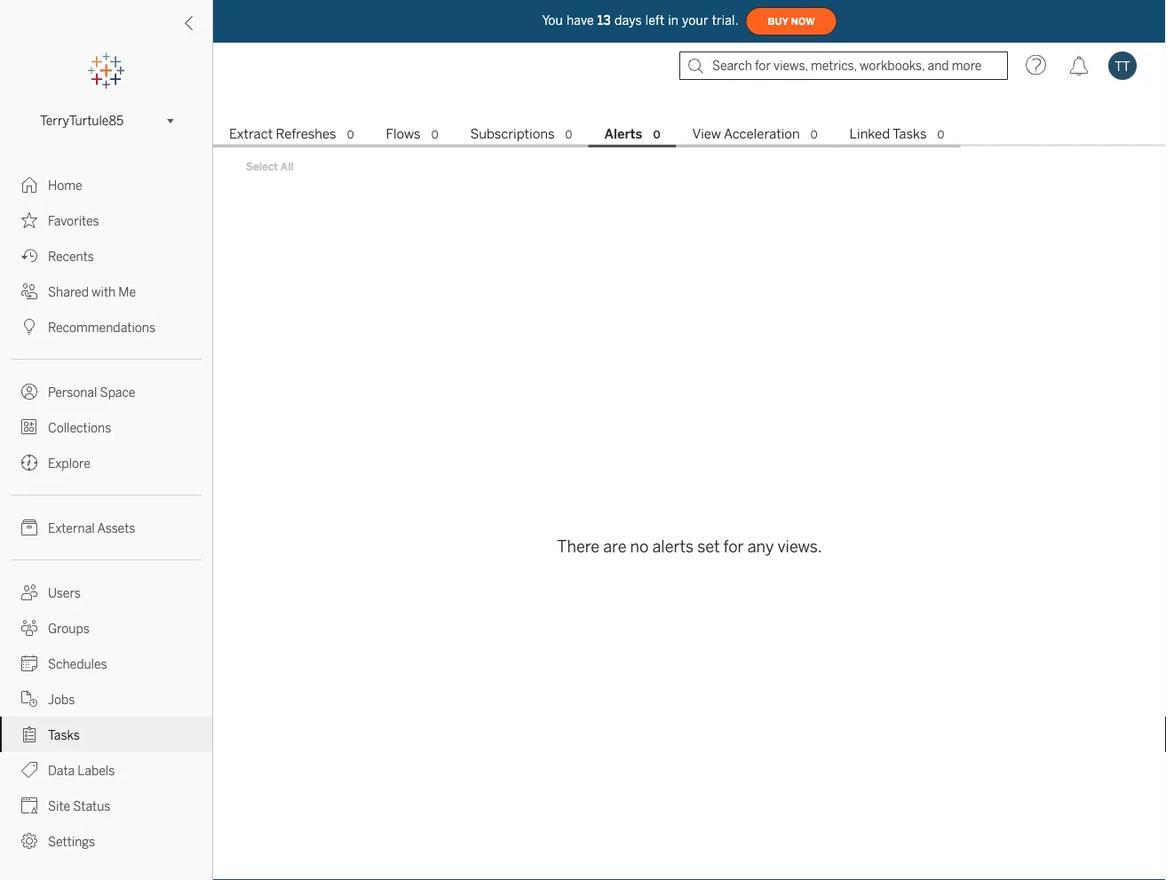 Task type: locate. For each thing, give the bounding box(es) containing it.
select
[[246, 160, 278, 173]]

0 for linked tasks
[[938, 128, 945, 141]]

3 0 from the left
[[565, 128, 572, 141]]

site
[[48, 799, 70, 814]]

there are no alerts set for any views.
[[557, 537, 822, 556]]

0
[[347, 128, 354, 141], [431, 128, 438, 141], [565, 128, 572, 141], [653, 128, 660, 141], [811, 128, 818, 141], [938, 128, 945, 141]]

external assets
[[48, 521, 135, 536]]

6 0 from the left
[[938, 128, 945, 141]]

me
[[118, 285, 136, 299]]

0 horizontal spatial tasks
[[48, 728, 80, 743]]

0 for alerts
[[653, 128, 660, 141]]

data
[[48, 763, 75, 778]]

home
[[48, 178, 82, 193]]

in
[[668, 13, 679, 28]]

view
[[692, 126, 721, 142]]

shared
[[48, 285, 89, 299]]

terryturtule85 button
[[33, 110, 179, 131]]

explore
[[48, 456, 90, 471]]

favorites
[[48, 214, 99, 228]]

sub-spaces tab list
[[213, 124, 1166, 147]]

have
[[567, 13, 594, 28]]

are
[[603, 537, 627, 556]]

0 right flows on the top left of page
[[431, 128, 438, 141]]

recommendations link
[[0, 309, 212, 345]]

there are no alerts set for any views. main content
[[213, 89, 1166, 880]]

0 left alerts
[[565, 128, 572, 141]]

groups
[[48, 621, 89, 636]]

assets
[[97, 521, 135, 536]]

tasks link
[[0, 717, 212, 752]]

0 right alerts
[[653, 128, 660, 141]]

0 for flows
[[431, 128, 438, 141]]

2 0 from the left
[[431, 128, 438, 141]]

extract
[[229, 126, 273, 142]]

1 0 from the left
[[347, 128, 354, 141]]

0 right refreshes
[[347, 128, 354, 141]]

navigation
[[213, 121, 1166, 147]]

site status link
[[0, 788, 212, 823]]

select all
[[246, 160, 294, 173]]

0 right acceleration
[[811, 128, 818, 141]]

tasks right linked
[[893, 126, 927, 142]]

0 right linked tasks
[[938, 128, 945, 141]]

there
[[557, 537, 600, 556]]

navigation panel element
[[0, 53, 212, 859]]

tasks
[[893, 126, 927, 142], [48, 728, 80, 743]]

schedules
[[48, 657, 107, 672]]

data labels
[[48, 763, 115, 778]]

select all button
[[235, 155, 305, 177]]

tasks down the jobs
[[48, 728, 80, 743]]

no
[[630, 537, 649, 556]]

4 0 from the left
[[653, 128, 660, 141]]

main navigation. press the up and down arrow keys to access links. element
[[0, 167, 212, 859]]

0 vertical spatial tasks
[[893, 126, 927, 142]]

for
[[724, 537, 744, 556]]

navigation containing extract refreshes
[[213, 121, 1166, 147]]

5 0 from the left
[[811, 128, 818, 141]]

all
[[281, 160, 294, 173]]

with
[[92, 285, 116, 299]]

0 for extract refreshes
[[347, 128, 354, 141]]

jobs link
[[0, 681, 212, 717]]

13
[[598, 13, 611, 28]]

1 horizontal spatial tasks
[[893, 126, 927, 142]]

1 vertical spatial tasks
[[48, 728, 80, 743]]

shared with me
[[48, 285, 136, 299]]

home link
[[0, 167, 212, 203]]

recents link
[[0, 238, 212, 274]]

recents
[[48, 249, 94, 264]]

you
[[542, 13, 563, 28]]



Task type: vqa. For each thing, say whether or not it's contained in the screenshot.
0
yes



Task type: describe. For each thing, give the bounding box(es) containing it.
tasks inside main navigation. press the up and down arrow keys to access links. 'element'
[[48, 728, 80, 743]]

buy now
[[768, 16, 815, 27]]

alerts
[[604, 126, 643, 142]]

views.
[[778, 537, 822, 556]]

left
[[646, 13, 665, 28]]

extract refreshes
[[229, 126, 336, 142]]

alerts
[[652, 537, 694, 556]]

trial.
[[712, 13, 739, 28]]

external assets link
[[0, 510, 212, 545]]

acceleration
[[724, 126, 800, 142]]

personal space
[[48, 385, 135, 400]]

schedules link
[[0, 646, 212, 681]]

Search for views, metrics, workbooks, and more text field
[[680, 52, 1008, 80]]

buy
[[768, 16, 789, 27]]

view acceleration
[[692, 126, 800, 142]]

days
[[615, 13, 642, 28]]

groups link
[[0, 610, 212, 646]]

terryturtule85
[[40, 113, 124, 128]]

jobs
[[48, 692, 75, 707]]

subscriptions
[[470, 126, 555, 142]]

explore link
[[0, 445, 212, 481]]

users link
[[0, 575, 212, 610]]

personal
[[48, 385, 97, 400]]

personal space link
[[0, 374, 212, 409]]

site status
[[48, 799, 110, 814]]

you have 13 days left in your trial.
[[542, 13, 739, 28]]

linked tasks
[[850, 126, 927, 142]]

status
[[73, 799, 110, 814]]

external
[[48, 521, 95, 536]]

0 for view acceleration
[[811, 128, 818, 141]]

favorites link
[[0, 203, 212, 238]]

settings link
[[0, 823, 212, 859]]

0 for subscriptions
[[565, 128, 572, 141]]

shared with me link
[[0, 274, 212, 309]]

refreshes
[[276, 126, 336, 142]]

users
[[48, 586, 81, 600]]

collections link
[[0, 409, 212, 445]]

settings
[[48, 835, 95, 849]]

collections
[[48, 421, 111, 435]]

tasks inside sub-spaces tab list
[[893, 126, 927, 142]]

space
[[100, 385, 135, 400]]

recommendations
[[48, 320, 156, 335]]

labels
[[78, 763, 115, 778]]

buy now button
[[746, 7, 837, 36]]

flows
[[386, 126, 421, 142]]

data labels link
[[0, 752, 212, 788]]

your
[[682, 13, 709, 28]]

set
[[697, 537, 720, 556]]

any
[[748, 537, 774, 556]]

linked
[[850, 126, 890, 142]]

now
[[791, 16, 815, 27]]



